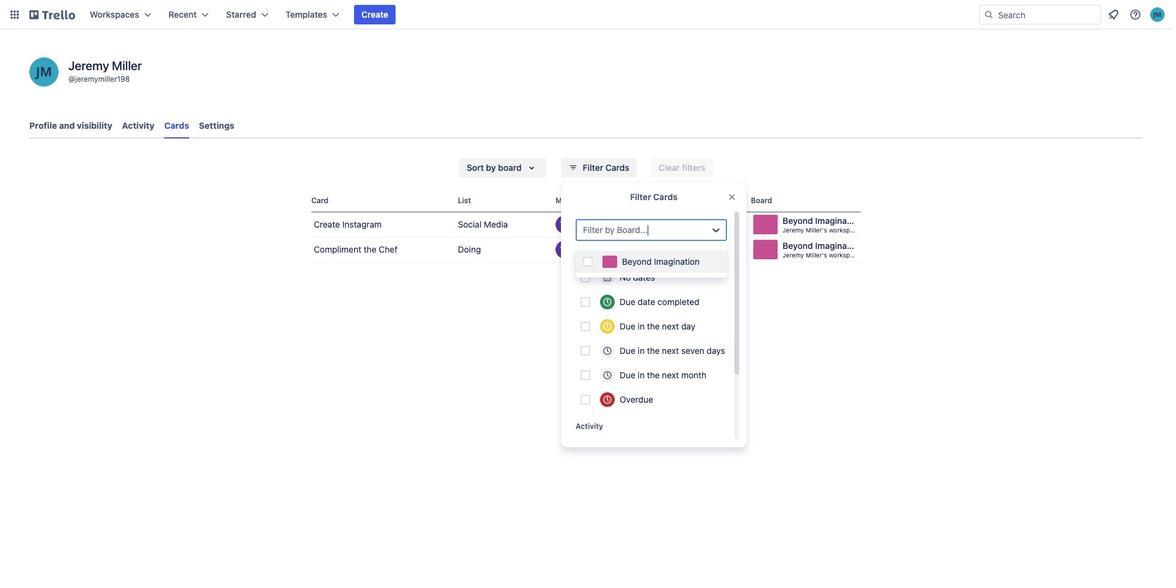 Task type: vqa. For each thing, say whether or not it's contained in the screenshot.
Create Instagram link
yes



Task type: locate. For each thing, give the bounding box(es) containing it.
clear filters button
[[652, 158, 713, 178]]

cards down clear
[[654, 192, 678, 202]]

2 terry turtle (terryturtle) image from the top
[[556, 241, 574, 259]]

1 vertical spatial beyond imagination jeremy miller's workspace
[[783, 241, 863, 259]]

the left chef
[[364, 244, 377, 255]]

the up overdue
[[647, 370, 660, 380]]

filter cards down clear
[[630, 192, 678, 202]]

0 vertical spatial jeremy
[[68, 59, 109, 73]]

1 horizontal spatial by
[[605, 225, 615, 235]]

2 horizontal spatial date
[[676, 196, 692, 205]]

0 vertical spatial by
[[486, 162, 496, 173]]

terry turtle (terryturtle) image for social media
[[556, 216, 574, 234]]

1 vertical spatial filter cards
[[630, 192, 678, 202]]

2 horizontal spatial jeremy miller (jeremymiller198) image
[[1151, 7, 1165, 22]]

filter up members
[[583, 162, 604, 173]]

by for filter
[[605, 225, 615, 235]]

filter cards button
[[561, 158, 637, 178]]

1 vertical spatial filter
[[630, 192, 651, 202]]

1 vertical spatial terry turtle (terryturtle) image
[[556, 241, 574, 259]]

next left month
[[662, 370, 679, 380]]

terry turtle (terryturtle) image down members
[[556, 216, 574, 234]]

0 vertical spatial activity
[[122, 120, 155, 131]]

1 horizontal spatial cards
[[606, 162, 630, 173]]

2 vertical spatial beyond
[[622, 257, 652, 267]]

jeremy miller (jeremymiller198) image down jeremy miller (jeremymiller198) icon
[[572, 241, 590, 259]]

sort by board button
[[460, 158, 546, 178]]

close popover image
[[727, 192, 737, 202]]

terry turtle (terryturtle) image for doing
[[556, 241, 574, 259]]

no dates
[[620, 272, 655, 283]]

due down no
[[620, 297, 636, 307]]

in for due in the next day
[[638, 321, 645, 332]]

create
[[362, 9, 389, 20], [314, 219, 340, 230]]

overdue
[[620, 395, 653, 405]]

due
[[660, 196, 674, 205], [576, 251, 590, 260], [620, 297, 636, 307], [620, 321, 636, 332], [620, 346, 636, 356], [620, 370, 636, 380]]

in
[[638, 321, 645, 332], [638, 346, 645, 356], [638, 370, 645, 380]]

0 vertical spatial create
[[362, 9, 389, 20]]

and
[[59, 120, 75, 131]]

in down due in the next day
[[638, 346, 645, 356]]

next left day at the bottom
[[662, 321, 679, 332]]

by for sort
[[486, 162, 496, 173]]

0 horizontal spatial date
[[592, 251, 608, 260]]

2 vertical spatial next
[[662, 370, 679, 380]]

seven
[[682, 346, 705, 356]]

1 vertical spatial create
[[314, 219, 340, 230]]

in for due in the next seven days
[[638, 346, 645, 356]]

0 horizontal spatial due date
[[576, 251, 608, 260]]

members
[[556, 196, 589, 205]]

filter cards
[[583, 162, 630, 173], [630, 192, 678, 202]]

profile and visibility
[[29, 120, 112, 131]]

create for create instagram
[[314, 219, 340, 230]]

2 next from the top
[[662, 346, 679, 356]]

2 vertical spatial date
[[638, 297, 656, 307]]

in down due date completed
[[638, 321, 645, 332]]

date down dates on the right
[[638, 297, 656, 307]]

settings link
[[199, 115, 234, 137]]

2 in from the top
[[638, 346, 645, 356]]

the down due date completed
[[647, 321, 660, 332]]

create instagram
[[314, 219, 382, 230]]

1 terry turtle (terryturtle) image from the top
[[556, 216, 574, 234]]

filter by board...
[[583, 225, 648, 235]]

0 horizontal spatial cards
[[164, 120, 189, 131]]

0 vertical spatial date
[[676, 196, 692, 205]]

the down due in the next day
[[647, 346, 660, 356]]

0 vertical spatial filter
[[583, 162, 604, 173]]

by
[[486, 162, 496, 173], [605, 225, 615, 235]]

terry turtle (terryturtle) image
[[556, 216, 574, 234], [556, 241, 574, 259]]

next for month
[[662, 370, 679, 380]]

0 vertical spatial in
[[638, 321, 645, 332]]

filter cards up members
[[583, 162, 630, 173]]

cards inside button
[[606, 162, 630, 173]]

0 vertical spatial terry turtle (terryturtle) image
[[556, 216, 574, 234]]

imagination
[[816, 216, 863, 226], [816, 241, 863, 251], [654, 257, 700, 267]]

1 vertical spatial workspace
[[829, 252, 861, 259]]

board
[[751, 196, 772, 205]]

due date
[[660, 196, 692, 205], [576, 251, 608, 260]]

due up overdue
[[620, 370, 636, 380]]

0 vertical spatial workspace
[[829, 227, 861, 234]]

miller's
[[806, 227, 828, 234], [806, 252, 828, 259]]

list
[[458, 196, 471, 205]]

3 next from the top
[[662, 370, 679, 380]]

1 next from the top
[[662, 321, 679, 332]]

templates button
[[278, 5, 347, 24]]

1 in from the top
[[638, 321, 645, 332]]

workspaces
[[90, 9, 139, 20]]

workspace
[[829, 227, 861, 234], [829, 252, 861, 259]]

starred button
[[219, 5, 276, 24]]

next left seven
[[662, 346, 679, 356]]

cards left clear
[[606, 162, 630, 173]]

in up overdue
[[638, 370, 645, 380]]

2 miller's from the top
[[806, 252, 828, 259]]

date down filter by board...
[[592, 251, 608, 260]]

1 vertical spatial by
[[605, 225, 615, 235]]

day
[[682, 321, 696, 332]]

0 horizontal spatial create
[[314, 219, 340, 230]]

3 in from the top
[[638, 370, 645, 380]]

1 vertical spatial activity
[[576, 422, 603, 431]]

1 vertical spatial cards
[[606, 162, 630, 173]]

create instagram link
[[311, 213, 453, 237]]

2 horizontal spatial cards
[[654, 192, 678, 202]]

beyond imagination
[[622, 257, 700, 267]]

recent
[[169, 9, 197, 20]]

the for due in the next month
[[647, 370, 660, 380]]

jeremy
[[68, 59, 109, 73], [783, 227, 804, 234], [783, 252, 804, 259]]

0 notifications image
[[1107, 7, 1121, 22]]

due down clear
[[660, 196, 674, 205]]

0 vertical spatial miller's
[[806, 227, 828, 234]]

@
[[68, 75, 75, 84]]

cards
[[164, 120, 189, 131], [606, 162, 630, 173], [654, 192, 678, 202]]

1 vertical spatial date
[[592, 251, 608, 260]]

0 vertical spatial cards
[[164, 120, 189, 131]]

chef
[[379, 244, 398, 255]]

starred
[[226, 9, 256, 20]]

activity
[[122, 120, 155, 131], [576, 422, 603, 431]]

cards right activity link
[[164, 120, 189, 131]]

1 horizontal spatial create
[[362, 9, 389, 20]]

by right sort
[[486, 162, 496, 173]]

due date down clear filters button
[[660, 196, 692, 205]]

1 workspace from the top
[[829, 227, 861, 234]]

1 vertical spatial in
[[638, 346, 645, 356]]

jeremy miller (jeremymiller198) image right open information menu icon
[[1151, 7, 1165, 22]]

0 vertical spatial due date
[[660, 196, 692, 205]]

0 vertical spatial beyond imagination jeremy miller's workspace
[[783, 216, 863, 234]]

0 vertical spatial filter cards
[[583, 162, 630, 173]]

next
[[662, 321, 679, 332], [662, 346, 679, 356], [662, 370, 679, 380]]

terry turtle (terryturtle) image down jeremy miller (jeremymiller198) icon
[[556, 241, 574, 259]]

create inside 'button'
[[362, 9, 389, 20]]

date
[[676, 196, 692, 205], [592, 251, 608, 260], [638, 297, 656, 307]]

instagram
[[342, 219, 382, 230]]

clear
[[659, 162, 680, 173]]

filter cards inside button
[[583, 162, 630, 173]]

by inside dropdown button
[[486, 162, 496, 173]]

1 horizontal spatial jeremy miller (jeremymiller198) image
[[572, 241, 590, 259]]

due in the next month
[[620, 370, 707, 380]]

sort
[[467, 162, 484, 173]]

1 vertical spatial next
[[662, 346, 679, 356]]

0 horizontal spatial jeremy miller (jeremymiller198) image
[[29, 57, 59, 87]]

0 horizontal spatial activity
[[122, 120, 155, 131]]

0 vertical spatial imagination
[[816, 216, 863, 226]]

31
[[708, 245, 716, 254]]

2 beyond imagination jeremy miller's workspace from the top
[[783, 241, 863, 259]]

1 horizontal spatial date
[[638, 297, 656, 307]]

0 vertical spatial next
[[662, 321, 679, 332]]

dates
[[633, 272, 655, 283]]

2 vertical spatial cards
[[654, 192, 678, 202]]

due in the next seven days
[[620, 346, 725, 356]]

the
[[364, 244, 377, 255], [647, 321, 660, 332], [647, 346, 660, 356], [647, 370, 660, 380]]

2 vertical spatial imagination
[[654, 257, 700, 267]]

2 vertical spatial jeremy
[[783, 252, 804, 259]]

create button
[[354, 5, 396, 24]]

2 vertical spatial in
[[638, 370, 645, 380]]

card
[[311, 196, 329, 205]]

1 horizontal spatial activity
[[576, 422, 603, 431]]

1 vertical spatial imagination
[[816, 241, 863, 251]]

filter
[[583, 162, 604, 173], [630, 192, 651, 202], [583, 225, 603, 235]]

0 horizontal spatial filter cards
[[583, 162, 630, 173]]

jeremy miller (jeremymiller198) image left @
[[29, 57, 59, 87]]

beyond
[[783, 216, 813, 226], [783, 241, 813, 251], [622, 257, 652, 267]]

date down clear filters button
[[676, 196, 692, 205]]

beyond imagination jeremy miller's workspace
[[783, 216, 863, 234], [783, 241, 863, 259]]

0 horizontal spatial by
[[486, 162, 496, 173]]

due down jeremy miller (jeremymiller198) icon
[[576, 251, 590, 260]]

1 vertical spatial miller's
[[806, 252, 828, 259]]

1 horizontal spatial due date
[[660, 196, 692, 205]]

jeremy miller (jeremymiller198) image
[[1151, 7, 1165, 22], [29, 57, 59, 87], [572, 241, 590, 259]]

due down due date completed
[[620, 321, 636, 332]]

due date down jeremy miller (jeremymiller198) icon
[[576, 251, 608, 260]]

filter up ruby anderson (rubyanderson7) image
[[583, 225, 603, 235]]

the for due in the next seven days
[[647, 346, 660, 356]]

filter up board...
[[630, 192, 651, 202]]

by left board...
[[605, 225, 615, 235]]

settings
[[199, 120, 234, 131]]

profile
[[29, 120, 57, 131]]



Task type: describe. For each thing, give the bounding box(es) containing it.
cards link
[[164, 115, 189, 139]]

completed
[[658, 297, 700, 307]]

1 beyond imagination jeremy miller's workspace from the top
[[783, 216, 863, 234]]

sort by board
[[467, 162, 522, 173]]

visibility
[[77, 120, 112, 131]]

search image
[[985, 10, 994, 20]]

1 vertical spatial due date
[[576, 251, 608, 260]]

1 miller's from the top
[[806, 227, 828, 234]]

no
[[620, 272, 631, 283]]

back to home image
[[29, 5, 75, 24]]

compliment the chef link
[[311, 238, 453, 262]]

miller
[[112, 59, 142, 73]]

create for create
[[362, 9, 389, 20]]

days
[[707, 346, 725, 356]]

filters
[[682, 162, 706, 173]]

dec 31
[[692, 245, 716, 254]]

board...
[[617, 225, 648, 235]]

social
[[458, 219, 482, 230]]

0 vertical spatial beyond
[[783, 216, 813, 226]]

next for seven
[[662, 346, 679, 356]]

due down due in the next day
[[620, 346, 636, 356]]

recent button
[[161, 5, 216, 24]]

compliment the chef
[[314, 244, 398, 255]]

workspaces button
[[82, 5, 159, 24]]

1 vertical spatial beyond
[[783, 241, 813, 251]]

social media
[[458, 219, 508, 230]]

in for due in the next month
[[638, 370, 645, 380]]

clear filters
[[659, 162, 706, 173]]

switch to… image
[[9, 9, 21, 21]]

1 vertical spatial jeremy miller (jeremymiller198) image
[[29, 57, 59, 87]]

2 vertical spatial jeremy miller (jeremymiller198) image
[[572, 241, 590, 259]]

0 vertical spatial jeremy miller (jeremymiller198) image
[[1151, 7, 1165, 22]]

jeremymiller198
[[75, 75, 130, 84]]

activity link
[[122, 115, 155, 137]]

open information menu image
[[1130, 9, 1142, 21]]

due in the next day
[[620, 321, 696, 332]]

compliment
[[314, 244, 362, 255]]

doing
[[458, 244, 481, 255]]

month
[[682, 370, 707, 380]]

board
[[498, 162, 522, 173]]

ruby anderson (rubyanderson7) image
[[588, 241, 606, 259]]

jeremy miller @ jeremymiller198
[[68, 59, 142, 84]]

dec
[[692, 245, 706, 254]]

2 vertical spatial filter
[[583, 225, 603, 235]]

Search field
[[994, 5, 1101, 24]]

1 vertical spatial jeremy
[[783, 227, 804, 234]]

jeremy inside jeremy miller @ jeremymiller198
[[68, 59, 109, 73]]

jeremy miller (jeremymiller198) image
[[572, 216, 590, 234]]

1 horizontal spatial filter cards
[[630, 192, 678, 202]]

due date completed
[[620, 297, 700, 307]]

filter inside filter cards button
[[583, 162, 604, 173]]

profile and visibility link
[[29, 115, 112, 137]]

templates
[[286, 9, 327, 20]]

the for due in the next day
[[647, 321, 660, 332]]

primary element
[[0, 0, 1173, 29]]

next for day
[[662, 321, 679, 332]]

2 workspace from the top
[[829, 252, 861, 259]]

media
[[484, 219, 508, 230]]



